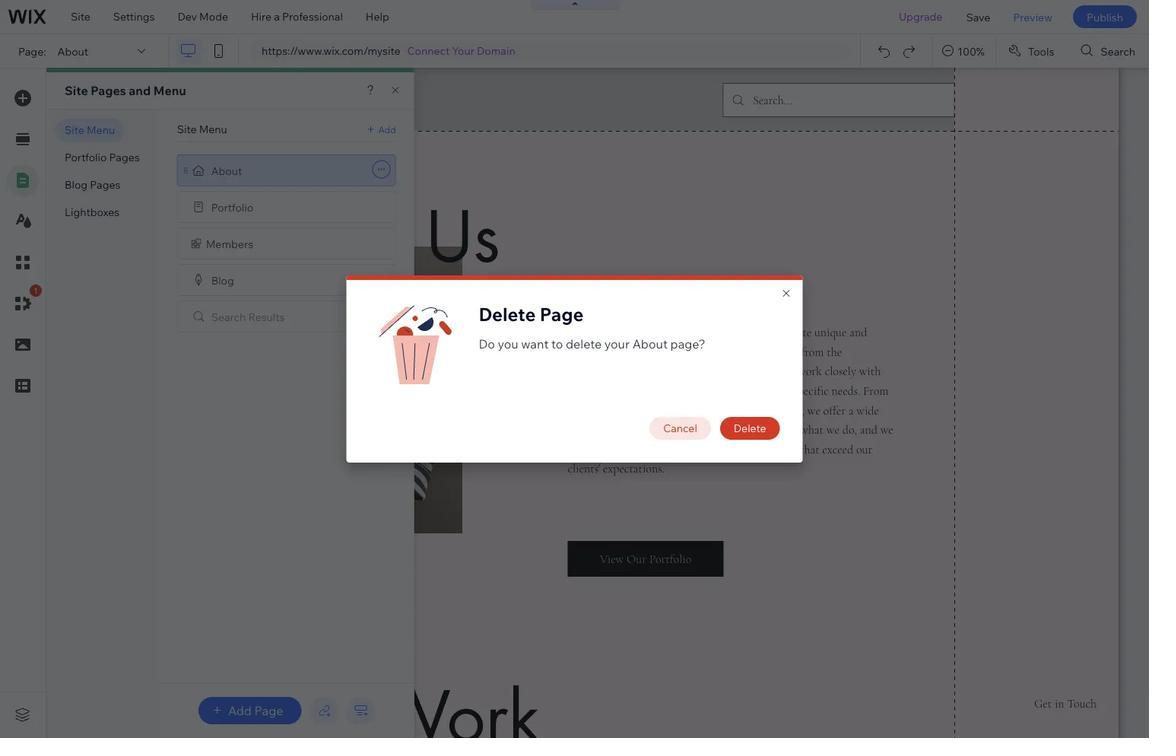 Task type: describe. For each thing, give the bounding box(es) containing it.
publish button
[[1073, 5, 1137, 28]]

site up portfolio pages
[[65, 123, 84, 137]]

portfolio pages
[[65, 151, 140, 164]]

blog for blog pages
[[65, 178, 88, 191]]

cancel
[[664, 422, 698, 435]]

add for add
[[378, 124, 396, 135]]

search results
[[211, 310, 285, 323]]

hire
[[251, 10, 272, 23]]

tools
[[1029, 44, 1055, 58]]

add for add page
[[228, 703, 252, 718]]

page for delete page
[[540, 303, 584, 326]]

tools button
[[997, 34, 1068, 68]]

search button
[[1069, 34, 1150, 68]]

search for search
[[1101, 44, 1136, 58]]

delete
[[566, 336, 602, 352]]

save
[[967, 10, 991, 23]]

mode
[[199, 10, 228, 23]]

0 horizontal spatial site menu
[[65, 123, 115, 137]]

cancel button
[[650, 417, 711, 440]]

1 vertical spatial about
[[211, 164, 242, 177]]

members
[[206, 237, 253, 250]]

dev mode
[[178, 10, 228, 23]]

help
[[366, 10, 389, 23]]

add page
[[228, 703, 283, 718]]

https://www.wix.com/mysite
[[262, 44, 401, 57]]

1 horizontal spatial site menu
[[177, 122, 227, 136]]

0 vertical spatial about
[[58, 44, 88, 58]]

site down site pages and menu
[[177, 122, 197, 136]]

upgrade
[[899, 10, 943, 23]]

preview
[[1014, 10, 1053, 23]]

blog pages
[[65, 178, 120, 191]]

save button
[[955, 0, 1002, 33]]

do you want to delete your about page?
[[479, 336, 706, 352]]

delete button
[[720, 417, 780, 440]]

site left the settings
[[71, 10, 90, 23]]

do
[[479, 336, 495, 352]]

portfolio for portfolio
[[211, 200, 253, 214]]

pages for portfolio
[[109, 151, 140, 164]]

delete for delete
[[734, 422, 767, 435]]

page for add page
[[255, 703, 283, 718]]

hire a professional
[[251, 10, 343, 23]]

https://www.wix.com/mysite connect your domain
[[262, 44, 516, 57]]



Task type: locate. For each thing, give the bounding box(es) containing it.
about up the members
[[211, 164, 242, 177]]

professional
[[282, 10, 343, 23]]

1 horizontal spatial menu
[[154, 83, 186, 98]]

page?
[[671, 336, 706, 352]]

blog for blog
[[211, 273, 234, 287]]

page inside button
[[255, 703, 283, 718]]

1 horizontal spatial add
[[378, 124, 396, 135]]

search inside search button
[[1101, 44, 1136, 58]]

pages for site
[[91, 83, 126, 98]]

portfolio for portfolio pages
[[65, 151, 107, 164]]

about up site pages and menu
[[58, 44, 88, 58]]

search left the results on the left
[[211, 310, 246, 323]]

100% button
[[934, 34, 996, 68]]

domain
[[477, 44, 516, 57]]

delete right cancel
[[734, 422, 767, 435]]

1 horizontal spatial blog
[[211, 273, 234, 287]]

0 vertical spatial delete
[[479, 303, 536, 326]]

0 horizontal spatial portfolio
[[65, 151, 107, 164]]

publish
[[1087, 10, 1124, 23]]

1 horizontal spatial about
[[211, 164, 242, 177]]

portfolio up blog pages on the left of page
[[65, 151, 107, 164]]

2 vertical spatial about
[[633, 336, 668, 352]]

lightboxes
[[65, 205, 120, 219]]

1 horizontal spatial portfolio
[[211, 200, 253, 214]]

delete up you
[[479, 303, 536, 326]]

site menu
[[177, 122, 227, 136], [65, 123, 115, 137]]

0 vertical spatial search
[[1101, 44, 1136, 58]]

search for search results
[[211, 310, 246, 323]]

you
[[498, 336, 519, 352]]

add page button
[[199, 697, 302, 724]]

your
[[452, 44, 475, 57]]

connect
[[407, 44, 450, 57]]

0 vertical spatial add
[[378, 124, 396, 135]]

pages up blog pages on the left of page
[[109, 151, 140, 164]]

portfolio
[[65, 151, 107, 164], [211, 200, 253, 214]]

0 horizontal spatial page
[[255, 703, 283, 718]]

add inside button
[[228, 703, 252, 718]]

search
[[1101, 44, 1136, 58], [211, 310, 246, 323]]

0 horizontal spatial search
[[211, 310, 246, 323]]

page
[[540, 303, 584, 326], [255, 703, 283, 718]]

your
[[605, 336, 630, 352]]

delete
[[479, 303, 536, 326], [734, 422, 767, 435]]

1 horizontal spatial search
[[1101, 44, 1136, 58]]

site
[[71, 10, 90, 23], [65, 83, 88, 98], [177, 122, 197, 136], [65, 123, 84, 137]]

a
[[274, 10, 280, 23]]

about
[[58, 44, 88, 58], [211, 164, 242, 177], [633, 336, 668, 352]]

pages for blog
[[90, 178, 120, 191]]

settings
[[113, 10, 155, 23]]

portfolio up the members
[[211, 200, 253, 214]]

and
[[129, 83, 151, 98]]

pages down portfolio pages
[[90, 178, 120, 191]]

0 horizontal spatial menu
[[87, 123, 115, 137]]

1 vertical spatial pages
[[109, 151, 140, 164]]

preview button
[[1002, 0, 1064, 33]]

blog up lightboxes
[[65, 178, 88, 191]]

1 vertical spatial portfolio
[[211, 200, 253, 214]]

1 vertical spatial page
[[255, 703, 283, 718]]

0 horizontal spatial add
[[228, 703, 252, 718]]

2 horizontal spatial menu
[[199, 122, 227, 136]]

add
[[378, 124, 396, 135], [228, 703, 252, 718]]

0 vertical spatial page
[[540, 303, 584, 326]]

1 vertical spatial search
[[211, 310, 246, 323]]

0 vertical spatial pages
[[91, 83, 126, 98]]

pages left and
[[91, 83, 126, 98]]

2 horizontal spatial about
[[633, 336, 668, 352]]

0 horizontal spatial about
[[58, 44, 88, 58]]

1 vertical spatial add
[[228, 703, 252, 718]]

want
[[521, 336, 549, 352]]

0 horizontal spatial blog
[[65, 178, 88, 191]]

0 vertical spatial blog
[[65, 178, 88, 191]]

2 vertical spatial pages
[[90, 178, 120, 191]]

1 vertical spatial blog
[[211, 273, 234, 287]]

site pages and menu
[[65, 83, 186, 98]]

0 horizontal spatial delete
[[479, 303, 536, 326]]

1 horizontal spatial delete
[[734, 422, 767, 435]]

100%
[[958, 44, 985, 58]]

menu
[[154, 83, 186, 98], [199, 122, 227, 136], [87, 123, 115, 137]]

delete page
[[479, 303, 584, 326]]

results
[[248, 310, 285, 323]]

about right your at the top right
[[633, 336, 668, 352]]

delete inside 'button'
[[734, 422, 767, 435]]

blog down the members
[[211, 273, 234, 287]]

0 vertical spatial portfolio
[[65, 151, 107, 164]]

site left and
[[65, 83, 88, 98]]

delete for delete page
[[479, 303, 536, 326]]

1 vertical spatial delete
[[734, 422, 767, 435]]

to
[[552, 336, 563, 352]]

blog
[[65, 178, 88, 191], [211, 273, 234, 287]]

dev
[[178, 10, 197, 23]]

1 horizontal spatial page
[[540, 303, 584, 326]]

pages
[[91, 83, 126, 98], [109, 151, 140, 164], [90, 178, 120, 191]]

search down "publish" button
[[1101, 44, 1136, 58]]



Task type: vqa. For each thing, say whether or not it's contained in the screenshot.
"like"
no



